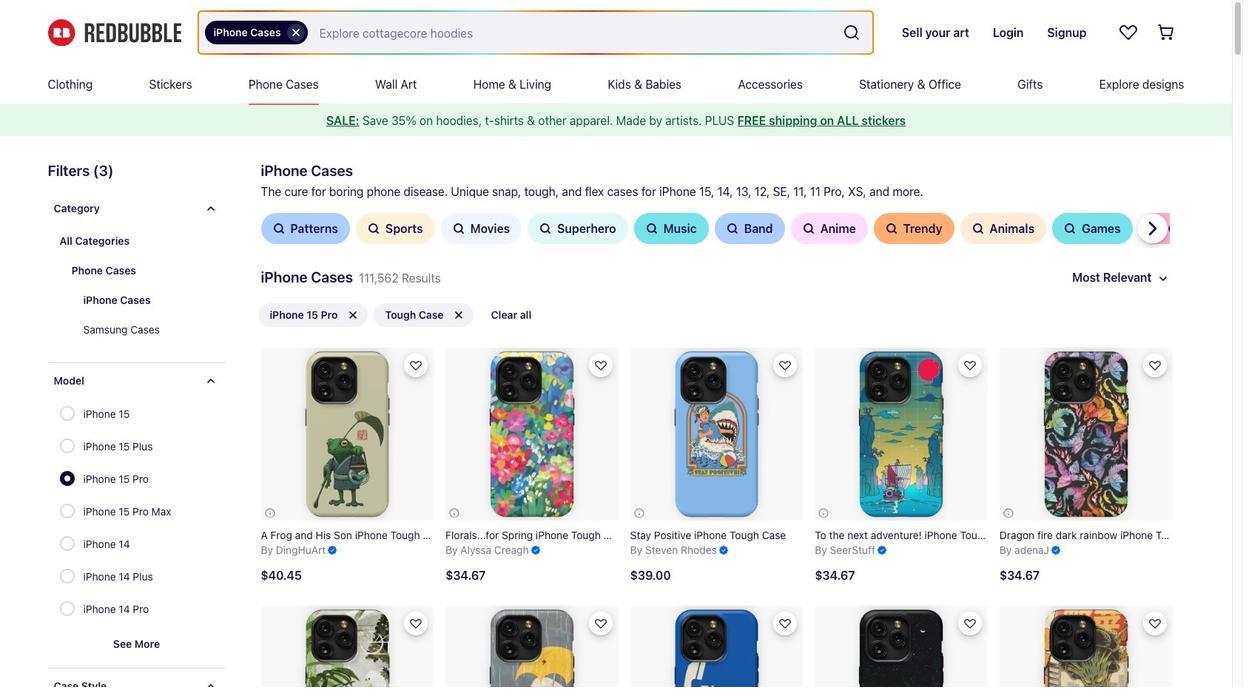 Task type: locate. For each thing, give the bounding box(es) containing it.
stay positive iphone tough case image
[[631, 348, 804, 521]]

making friends iphone tough case image
[[446, 607, 619, 688]]

florals...for spring iphone tough case image
[[446, 348, 619, 521]]

None radio
[[60, 439, 74, 454], [60, 472, 74, 486], [60, 537, 74, 552], [60, 569, 74, 584], [60, 602, 74, 617], [60, 439, 74, 454], [60, 472, 74, 486], [60, 537, 74, 552], [60, 569, 74, 584], [60, 602, 74, 617]]

None radio
[[60, 406, 74, 421], [60, 504, 74, 519], [60, 406, 74, 421], [60, 504, 74, 519]]

1 menu item from the left
[[48, 65, 93, 104]]

6 menu item from the left
[[608, 65, 682, 104]]

10 menu item from the left
[[1100, 65, 1185, 104]]

9 menu item from the left
[[1018, 65, 1043, 104]]

5 menu item from the left
[[474, 65, 552, 104]]

Search term search field
[[308, 12, 837, 53]]

menu bar
[[48, 65, 1185, 104]]

8 menu item from the left
[[860, 65, 962, 104]]

111,562 results element
[[24, 160, 1222, 688]]

a frog and his son iphone tough case image
[[261, 348, 434, 521]]

2 menu item from the left
[[149, 65, 192, 104]]

dragon fire dark rainbow iphone tough case image
[[1000, 348, 1173, 521]]

None field
[[199, 12, 873, 53]]

menu item
[[48, 65, 93, 104], [149, 65, 192, 104], [249, 65, 319, 104], [375, 65, 417, 104], [474, 65, 552, 104], [608, 65, 682, 104], [738, 65, 803, 104], [860, 65, 962, 104], [1018, 65, 1043, 104], [1100, 65, 1185, 104]]

after we die iphone tough case image
[[815, 607, 988, 688]]



Task type: vqa. For each thing, say whether or not it's contained in the screenshot.
"THE BROCCOZILLA iPhone Tough Case" image
yes



Task type: describe. For each thing, give the bounding box(es) containing it.
4 menu item from the left
[[375, 65, 417, 104]]

the broccozilla iphone tough case image
[[1000, 607, 1173, 688]]

model option group
[[60, 399, 180, 627]]

7 menu item from the left
[[738, 65, 803, 104]]

to the next adventure! iphone tough case image
[[815, 348, 988, 521]]

3 menu item from the left
[[249, 65, 319, 104]]



